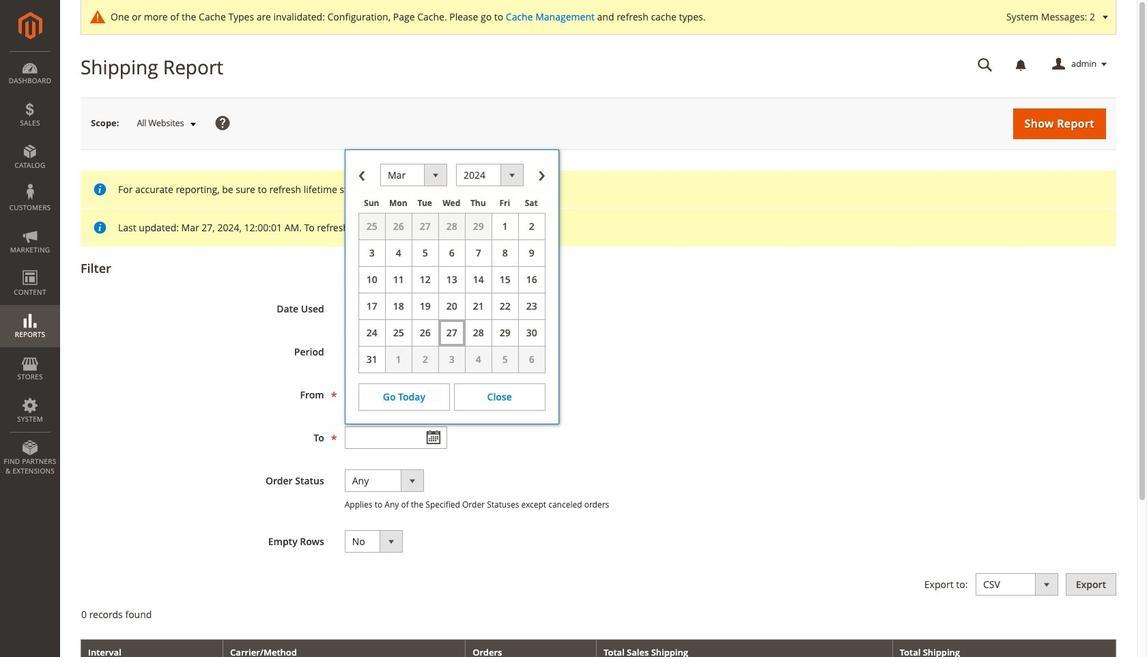 Task type: locate. For each thing, give the bounding box(es) containing it.
None text field
[[968, 53, 1002, 76], [345, 427, 447, 449], [968, 53, 1002, 76], [345, 427, 447, 449]]

menu bar
[[0, 51, 60, 483]]

None text field
[[345, 384, 447, 406]]

magento admin panel image
[[18, 12, 42, 40]]



